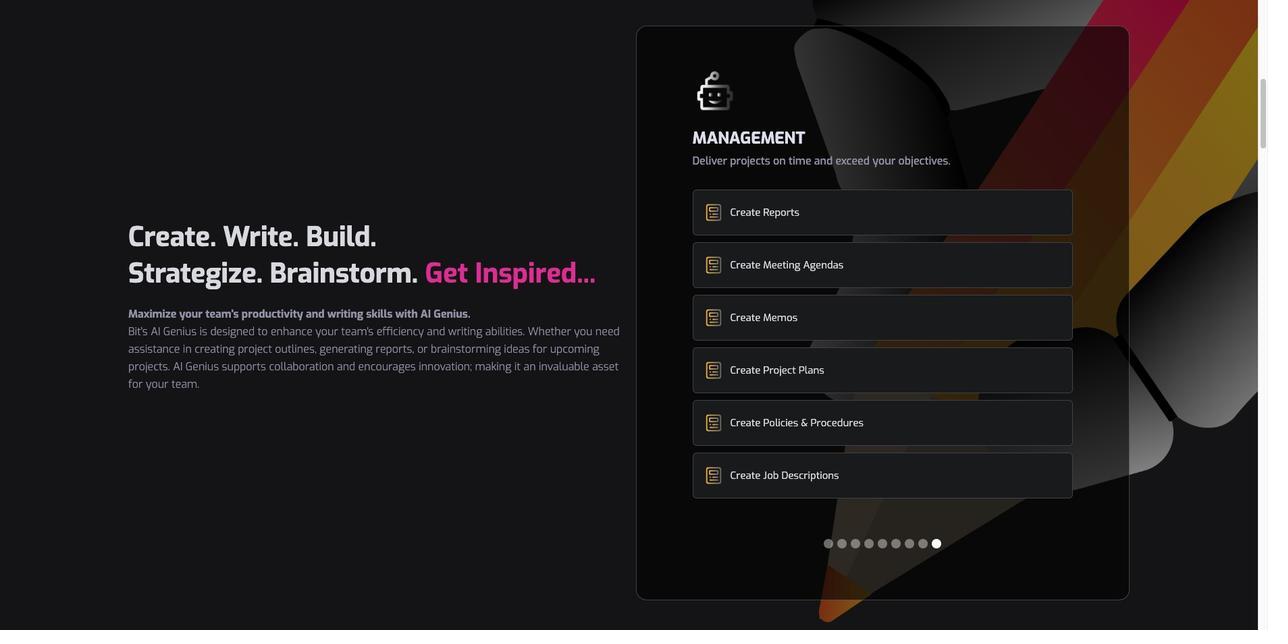 Task type: vqa. For each thing, say whether or not it's contained in the screenshot.
Learn
no



Task type: describe. For each thing, give the bounding box(es) containing it.
create policies & procedures
[[731, 417, 864, 430]]

1 horizontal spatial for
[[533, 342, 547, 357]]

bit's
[[128, 325, 148, 339]]

exceed
[[836, 154, 870, 168]]

brainstorm.
[[270, 256, 418, 292]]

your up is
[[179, 307, 203, 322]]

create for create memos
[[731, 311, 761, 325]]

policies
[[764, 417, 799, 430]]

write.
[[223, 220, 299, 255]]

to
[[258, 325, 268, 339]]

enhance
[[271, 325, 313, 339]]

asset
[[592, 360, 619, 374]]

create project plans
[[731, 364, 825, 378]]

0 horizontal spatial writing
[[327, 307, 363, 322]]

management deliver projects on time and exceed your objectives.
[[693, 128, 951, 168]]

objectives.
[[899, 154, 951, 168]]

productivity
[[242, 307, 303, 322]]

an
[[524, 360, 536, 374]]

inspired...
[[475, 256, 596, 292]]

ideas
[[504, 342, 530, 357]]

0 vertical spatial genius
[[163, 325, 197, 339]]

carousel region
[[657, 47, 1109, 567]]

create meeting agendas
[[731, 259, 844, 272]]

skills
[[366, 307, 393, 322]]

1 vertical spatial ai
[[151, 325, 160, 339]]

encourages
[[358, 360, 416, 374]]

create for create job descriptions
[[731, 469, 761, 483]]

1 vertical spatial team's
[[341, 325, 374, 339]]

your inside the management deliver projects on time and exceed your objectives.
[[873, 154, 896, 168]]

it
[[515, 360, 521, 374]]

invaluable
[[539, 360, 590, 374]]

get
[[425, 256, 468, 292]]

assistance
[[128, 342, 180, 357]]

maximize your team's productivity and writing skills with ai genius. bit's ai genius is designed to enhance your team's efficiency and writing abilities. whether you need assistance in creating project outlines, generating reports, or brainstorming ideas for upcoming projects. ai genius supports collaboration and encourages innovation; making it an invaluable asset for your team.
[[128, 307, 620, 392]]

strategize.
[[128, 256, 263, 292]]

list inside 'carousel' region
[[693, 190, 1073, 499]]

reports,
[[376, 342, 414, 357]]

in
[[183, 342, 192, 357]]

1 vertical spatial genius
[[186, 360, 219, 374]]

create job descriptions
[[731, 469, 839, 483]]

and up or
[[427, 325, 445, 339]]

memos
[[764, 311, 798, 325]]

create for create meeting agendas
[[731, 259, 761, 272]]

you
[[574, 325, 593, 339]]

create. write. build. strategize. brainstorm. get inspired...
[[128, 220, 596, 292]]

and down generating
[[337, 360, 355, 374]]

plans
[[799, 364, 825, 378]]

project
[[238, 342, 272, 357]]

efficiency
[[377, 325, 424, 339]]

is
[[200, 325, 207, 339]]



Task type: locate. For each thing, give the bounding box(es) containing it.
1 create from the top
[[731, 206, 761, 220]]

designed
[[210, 325, 255, 339]]

0 horizontal spatial for
[[128, 378, 143, 392]]

meeting
[[764, 259, 801, 272]]

1 vertical spatial for
[[128, 378, 143, 392]]

and up "enhance"
[[306, 307, 325, 322]]

0 vertical spatial ai
[[421, 307, 431, 322]]

abilities.
[[485, 325, 525, 339]]

team's up designed
[[205, 307, 239, 322]]

1 horizontal spatial team's
[[341, 325, 374, 339]]

deliver
[[693, 154, 728, 168]]

upcoming
[[550, 342, 600, 357]]

or
[[417, 342, 428, 357]]

your down projects.
[[146, 378, 169, 392]]

for
[[533, 342, 547, 357], [128, 378, 143, 392]]

making
[[475, 360, 512, 374]]

on
[[773, 154, 786, 168]]

2 create from the top
[[731, 259, 761, 272]]

create.
[[128, 220, 216, 255]]

5 create from the top
[[731, 417, 761, 430]]

6 create from the top
[[731, 469, 761, 483]]

supports
[[222, 360, 266, 374]]

create for create project plans
[[731, 364, 761, 378]]

create left meeting
[[731, 259, 761, 272]]

& procedures
[[801, 417, 864, 430]]

ai up team. in the bottom of the page
[[173, 360, 183, 374]]

genius
[[163, 325, 197, 339], [186, 360, 219, 374]]

create left policies
[[731, 417, 761, 430]]

your up generating
[[316, 325, 338, 339]]

team.
[[172, 378, 200, 392]]

writing left skills
[[327, 307, 363, 322]]

1 horizontal spatial ai
[[173, 360, 183, 374]]

need
[[596, 325, 620, 339]]

create left project
[[731, 364, 761, 378]]

create reports
[[731, 206, 800, 220]]

create left memos
[[731, 311, 761, 325]]

and
[[814, 154, 833, 168], [306, 307, 325, 322], [427, 325, 445, 339], [337, 360, 355, 374]]

1 horizontal spatial writing
[[448, 325, 483, 339]]

create left the 'reports'
[[731, 206, 761, 220]]

create for create policies & procedures
[[731, 417, 761, 430]]

create left job
[[731, 469, 761, 483]]

list
[[693, 190, 1073, 499]]

projects
[[730, 154, 771, 168]]

ai
[[421, 307, 431, 322], [151, 325, 160, 339], [173, 360, 183, 374]]

your
[[873, 154, 896, 168], [179, 307, 203, 322], [316, 325, 338, 339], [146, 378, 169, 392]]

2 horizontal spatial ai
[[421, 307, 431, 322]]

list containing create reports
[[693, 190, 1073, 499]]

agendas
[[803, 259, 844, 272]]

reports
[[764, 206, 800, 220]]

and inside the management deliver projects on time and exceed your objectives.
[[814, 154, 833, 168]]

creating
[[195, 342, 235, 357]]

projects.
[[128, 360, 170, 374]]

create memos
[[731, 311, 798, 325]]

3 create from the top
[[731, 311, 761, 325]]

create
[[731, 206, 761, 220], [731, 259, 761, 272], [731, 311, 761, 325], [731, 364, 761, 378], [731, 417, 761, 430], [731, 469, 761, 483]]

collaboration
[[269, 360, 334, 374]]

0 horizontal spatial team's
[[205, 307, 239, 322]]

0 horizontal spatial ai
[[151, 325, 160, 339]]

0 vertical spatial for
[[533, 342, 547, 357]]

innovation;
[[419, 360, 472, 374]]

0 vertical spatial writing
[[327, 307, 363, 322]]

whether
[[528, 325, 571, 339]]

for down projects.
[[128, 378, 143, 392]]

outlines,
[[275, 342, 317, 357]]

team's up generating
[[341, 325, 374, 339]]

time
[[789, 154, 812, 168]]

create for create reports
[[731, 206, 761, 220]]

4 create from the top
[[731, 364, 761, 378]]

1 vertical spatial writing
[[448, 325, 483, 339]]

brainstorming
[[431, 342, 501, 357]]

ai right 'with' at the left of page
[[421, 307, 431, 322]]

ai right bit's
[[151, 325, 160, 339]]

writing up brainstorming
[[448, 325, 483, 339]]

build.
[[306, 220, 377, 255]]

management
[[693, 128, 806, 149]]

and right time on the top right
[[814, 154, 833, 168]]

project
[[764, 364, 796, 378]]

genius.
[[434, 307, 471, 322]]

job
[[764, 469, 779, 483]]

genius up in
[[163, 325, 197, 339]]

generating
[[320, 342, 373, 357]]

0 vertical spatial team's
[[205, 307, 239, 322]]

genius down creating
[[186, 360, 219, 374]]

maximize
[[128, 307, 177, 322]]

team's
[[205, 307, 239, 322], [341, 325, 374, 339]]

your right exceed
[[873, 154, 896, 168]]

descriptions
[[782, 469, 839, 483]]

with
[[396, 307, 418, 322]]

writing
[[327, 307, 363, 322], [448, 325, 483, 339]]

for down the whether
[[533, 342, 547, 357]]

2 vertical spatial ai
[[173, 360, 183, 374]]



